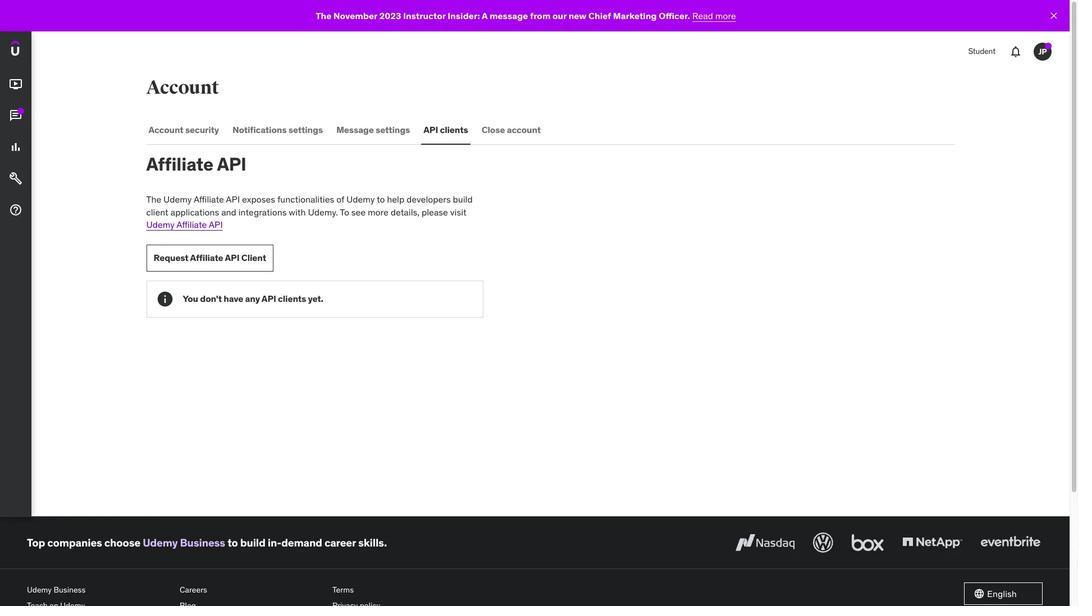 Task type: vqa. For each thing, say whether or not it's contained in the screenshot.
build to the bottom
yes



Task type: describe. For each thing, give the bounding box(es) containing it.
affiliate up applications at left
[[194, 194, 224, 205]]

0 horizontal spatial build
[[240, 536, 266, 550]]

udemy up applications at left
[[163, 194, 192, 205]]

careers
[[180, 585, 207, 595]]

from
[[530, 10, 551, 21]]

netapp image
[[900, 531, 965, 555]]

volkswagen image
[[811, 531, 836, 555]]

0 vertical spatial more
[[715, 10, 736, 21]]

top companies choose udemy business to build in-demand career skills.
[[27, 536, 387, 550]]

affiliate down account security button
[[146, 153, 214, 176]]

top
[[27, 536, 45, 550]]

career
[[325, 536, 356, 550]]

close account button
[[479, 117, 543, 144]]

4 medium image from the top
[[9, 203, 22, 217]]

0 vertical spatial udemy business link
[[143, 536, 225, 550]]

message
[[490, 10, 528, 21]]

udemy right choose
[[143, 536, 178, 550]]

close image
[[1049, 10, 1060, 21]]

api clients button
[[421, 117, 470, 144]]

udemy.
[[308, 207, 338, 218]]

affiliate inside "request affiliate api client" button
[[190, 252, 223, 263]]

and
[[221, 207, 236, 218]]

officer.
[[659, 10, 690, 21]]

the udemy affiliate api exposes functionalities of udemy to help developers build client applications and integrations with udemy.  to see more details, please visit udemy affiliate api
[[146, 194, 473, 230]]

clients inside button
[[440, 124, 468, 136]]

chief
[[589, 10, 611, 21]]

english button
[[964, 583, 1043, 605]]

to inside the "the udemy affiliate api exposes functionalities of udemy to help developers build client applications and integrations with udemy.  to see more details, please visit udemy affiliate api"
[[377, 194, 385, 205]]

don't
[[200, 293, 222, 304]]

student
[[968, 46, 996, 56]]

notifications image
[[1009, 45, 1023, 58]]

details,
[[391, 207, 420, 218]]

applications
[[171, 207, 219, 218]]

november
[[334, 10, 377, 21]]

build inside the "the udemy affiliate api exposes functionalities of udemy to help developers build client applications and integrations with udemy.  to see more details, please visit udemy affiliate api"
[[453, 194, 473, 205]]

settings for message settings
[[376, 124, 410, 136]]

see
[[351, 207, 366, 218]]

eventbrite image
[[978, 531, 1043, 555]]

skills.
[[358, 536, 387, 550]]

the for the november 2023 instructor insider: a message from our new chief marketing officer. read more
[[316, 10, 332, 21]]

the november 2023 instructor insider: a message from our new chief marketing officer. read more
[[316, 10, 736, 21]]

more inside the "the udemy affiliate api exposes functionalities of udemy to help developers build client applications and integrations with udemy.  to see more details, please visit udemy affiliate api"
[[368, 207, 389, 218]]

terms link
[[332, 583, 476, 598]]

request
[[154, 252, 188, 263]]

settings for notifications settings
[[289, 124, 323, 136]]

close
[[482, 124, 505, 136]]

api inside button
[[225, 252, 240, 263]]

you don't have any api clients yet.
[[183, 293, 323, 304]]

udemy up see
[[347, 194, 375, 205]]

english
[[987, 588, 1017, 600]]

2023
[[379, 10, 401, 21]]

jp link
[[1029, 38, 1056, 65]]

udemy business
[[27, 585, 86, 595]]

you have alerts image
[[1045, 43, 1052, 49]]

account security button
[[146, 117, 221, 144]]

affiliate down applications at left
[[177, 219, 207, 230]]

client
[[241, 252, 266, 263]]

0 horizontal spatial clients
[[278, 293, 306, 304]]

box image
[[849, 531, 887, 555]]

instructor
[[403, 10, 446, 21]]

companies
[[47, 536, 102, 550]]

0 horizontal spatial to
[[228, 536, 238, 550]]

exposes
[[242, 194, 275, 205]]

message settings
[[336, 124, 410, 136]]

terms
[[332, 585, 354, 595]]

1 medium image from the top
[[9, 78, 22, 91]]



Task type: locate. For each thing, give the bounding box(es) containing it.
build up visit
[[453, 194, 473, 205]]

functionalities
[[277, 194, 334, 205]]

settings
[[289, 124, 323, 136], [376, 124, 410, 136]]

account for account security
[[149, 124, 183, 136]]

udemy
[[163, 194, 192, 205], [347, 194, 375, 205], [146, 219, 175, 230], [143, 536, 178, 550], [27, 585, 52, 595]]

marketing
[[613, 10, 657, 21]]

of
[[337, 194, 344, 205]]

business up careers
[[180, 536, 225, 550]]

more
[[715, 10, 736, 21], [368, 207, 389, 218]]

medium image
[[9, 109, 22, 123]]

0 horizontal spatial more
[[368, 207, 389, 218]]

small image
[[974, 589, 985, 600]]

clients left yet.
[[278, 293, 306, 304]]

affiliate
[[146, 153, 214, 176], [194, 194, 224, 205], [177, 219, 207, 230], [190, 252, 223, 263]]

account
[[507, 124, 541, 136]]

account up account security on the left top of page
[[146, 76, 219, 99]]

visit
[[450, 207, 467, 218]]

1 vertical spatial business
[[54, 585, 86, 595]]

the for the udemy affiliate api exposes functionalities of udemy to help developers build client applications and integrations with udemy.  to see more details, please visit udemy affiliate api
[[146, 194, 161, 205]]

udemy down 'client'
[[146, 219, 175, 230]]

api
[[424, 124, 438, 136], [217, 153, 246, 176], [226, 194, 240, 205], [209, 219, 223, 230], [225, 252, 240, 263], [262, 293, 276, 304]]

udemy business link down choose
[[27, 583, 171, 598]]

1 vertical spatial more
[[368, 207, 389, 218]]

developers
[[407, 194, 451, 205]]

1 vertical spatial clients
[[278, 293, 306, 304]]

integrations
[[239, 207, 287, 218]]

security
[[185, 124, 219, 136]]

0 horizontal spatial the
[[146, 194, 161, 205]]

our
[[553, 10, 567, 21]]

1 horizontal spatial settings
[[376, 124, 410, 136]]

account inside button
[[149, 124, 183, 136]]

settings right notifications
[[289, 124, 323, 136]]

1 horizontal spatial the
[[316, 10, 332, 21]]

with
[[289, 207, 306, 218]]

help
[[387, 194, 405, 205]]

udemy business link
[[143, 536, 225, 550], [27, 583, 171, 598]]

close account
[[482, 124, 541, 136]]

demand
[[281, 536, 322, 550]]

business
[[180, 536, 225, 550], [54, 585, 86, 595]]

to
[[340, 207, 349, 218]]

the inside the "the udemy affiliate api exposes functionalities of udemy to help developers build client applications and integrations with udemy.  to see more details, please visit udemy affiliate api"
[[146, 194, 161, 205]]

0 vertical spatial account
[[146, 76, 219, 99]]

in-
[[268, 536, 281, 550]]

the up 'client'
[[146, 194, 161, 205]]

settings inside 'button'
[[376, 124, 410, 136]]

1 horizontal spatial build
[[453, 194, 473, 205]]

account left security
[[149, 124, 183, 136]]

udemy business link up careers
[[143, 536, 225, 550]]

to
[[377, 194, 385, 205], [228, 536, 238, 550]]

medium image
[[9, 78, 22, 91], [9, 141, 22, 154], [9, 172, 22, 185], [9, 203, 22, 217]]

0 vertical spatial the
[[316, 10, 332, 21]]

udemy down top
[[27, 585, 52, 595]]

0 vertical spatial business
[[180, 536, 225, 550]]

clients left close
[[440, 124, 468, 136]]

affiliate api
[[146, 153, 246, 176]]

0 horizontal spatial settings
[[289, 124, 323, 136]]

0 vertical spatial build
[[453, 194, 473, 205]]

1 horizontal spatial to
[[377, 194, 385, 205]]

build left in-
[[240, 536, 266, 550]]

client
[[146, 207, 168, 218]]

2 settings from the left
[[376, 124, 410, 136]]

1 vertical spatial the
[[146, 194, 161, 205]]

the left november
[[316, 10, 332, 21]]

yet.
[[308, 293, 323, 304]]

more right see
[[368, 207, 389, 218]]

1 settings from the left
[[289, 124, 323, 136]]

nasdaq image
[[733, 531, 798, 555]]

udemy inside udemy business link
[[27, 585, 52, 595]]

you
[[183, 293, 198, 304]]

notifications settings button
[[230, 117, 325, 144]]

a
[[482, 10, 488, 21]]

settings right message
[[376, 124, 410, 136]]

notifications
[[233, 124, 287, 136]]

1 vertical spatial to
[[228, 536, 238, 550]]

affiliate right request
[[190, 252, 223, 263]]

udemy affiliate api link
[[146, 219, 223, 230]]

settings inside button
[[289, 124, 323, 136]]

any
[[245, 293, 260, 304]]

clients
[[440, 124, 468, 136], [278, 293, 306, 304]]

to left in-
[[228, 536, 238, 550]]

more right read
[[715, 10, 736, 21]]

the
[[316, 10, 332, 21], [146, 194, 161, 205]]

notifications settings
[[233, 124, 323, 136]]

0 horizontal spatial business
[[54, 585, 86, 595]]

account security
[[149, 124, 219, 136]]

new
[[569, 10, 587, 21]]

udemy image
[[11, 40, 62, 60]]

2 medium image from the top
[[9, 141, 22, 154]]

1 horizontal spatial more
[[715, 10, 736, 21]]

0 vertical spatial clients
[[440, 124, 468, 136]]

account for account
[[146, 76, 219, 99]]

jp
[[1039, 46, 1047, 56]]

1 vertical spatial build
[[240, 536, 266, 550]]

request affiliate api client
[[154, 252, 266, 263]]

request affiliate api client button
[[146, 245, 273, 272]]

careers link
[[180, 583, 324, 598]]

student link
[[962, 38, 1003, 65]]

insider:
[[448, 10, 480, 21]]

api inside button
[[424, 124, 438, 136]]

1 vertical spatial udemy business link
[[27, 583, 171, 598]]

3 medium image from the top
[[9, 172, 22, 185]]

please
[[422, 207, 448, 218]]

message
[[336, 124, 374, 136]]

read
[[693, 10, 713, 21]]

account
[[146, 76, 219, 99], [149, 124, 183, 136]]

choose
[[104, 536, 140, 550]]

1 vertical spatial account
[[149, 124, 183, 136]]

1 horizontal spatial clients
[[440, 124, 468, 136]]

build
[[453, 194, 473, 205], [240, 536, 266, 550]]

1 horizontal spatial business
[[180, 536, 225, 550]]

0 vertical spatial to
[[377, 194, 385, 205]]

have
[[224, 293, 243, 304]]

business down 'companies'
[[54, 585, 86, 595]]

api clients
[[424, 124, 468, 136]]

message settings button
[[334, 117, 412, 144]]

to left help
[[377, 194, 385, 205]]



